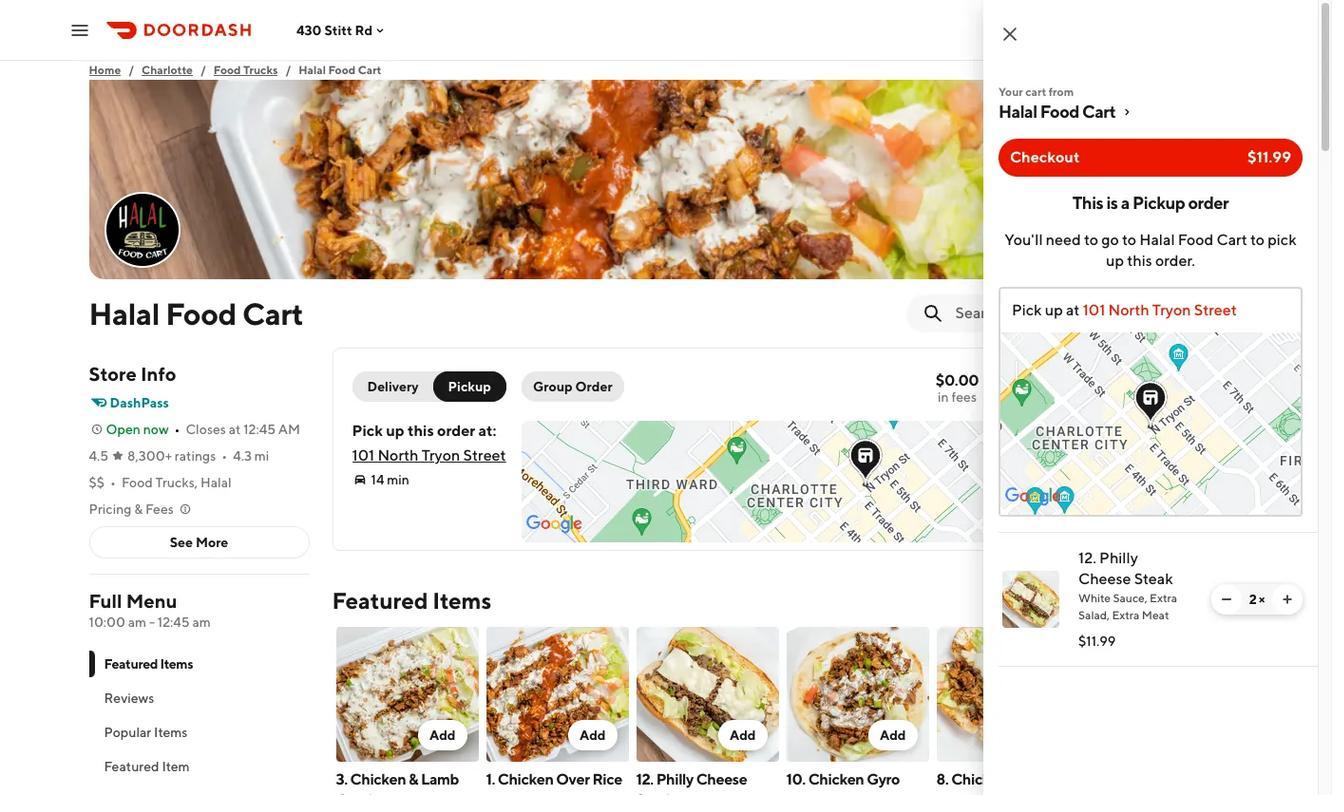 Task type: vqa. For each thing, say whether or not it's contained in the screenshot.
Salmon to the top
no



Task type: locate. For each thing, give the bounding box(es) containing it.
featured item button
[[89, 750, 309, 784]]

/ right charlotte
[[200, 63, 206, 77]]

1 vertical spatial &
[[409, 771, 418, 789]]

0 horizontal spatial 12:45
[[158, 615, 190, 630]]

trucks,
[[156, 475, 198, 490]]

0 horizontal spatial up
[[386, 422, 405, 440]]

8. chicken philly image
[[937, 627, 1079, 762]]

×
[[1259, 592, 1265, 607]]

stitt
[[324, 22, 352, 38]]

10. chicken gyro image
[[787, 627, 929, 762]]

rice
[[593, 771, 622, 789]]

0 horizontal spatial &
[[134, 502, 143, 517]]

min right the 14 in the left bottom of the page
[[387, 472, 410, 488]]

pick
[[1012, 301, 1042, 319], [352, 422, 383, 440]]

featured inside featured item button
[[104, 759, 159, 775]]

$$ • food trucks, halal
[[89, 475, 232, 490]]

am left -
[[128, 615, 146, 630]]

chicken inside the 3. chicken & lamb combo
[[350, 771, 406, 789]]

menu
[[126, 590, 177, 612]]

12. philly cheese steak image up 12. philly cheese steak
[[636, 627, 779, 762]]

this is a pickup order
[[1073, 193, 1229, 213]]

reviews button
[[89, 681, 309, 716]]

pick up this order at: 101 north tryon street
[[352, 422, 506, 465]]

steak inside 12. philly cheese steak
[[636, 792, 674, 796]]

this down order methods option group
[[408, 422, 434, 440]]

3 add from the left
[[730, 728, 756, 743]]

1 horizontal spatial tryon
[[1153, 301, 1191, 319]]

up down the need
[[1045, 301, 1063, 319]]

over
[[556, 771, 590, 789]]

•
[[174, 422, 180, 437], [222, 449, 227, 464], [110, 475, 116, 490]]

street down at:
[[463, 447, 506, 465]]

extra
[[1150, 591, 1178, 605], [1112, 608, 1140, 623]]

add for over
[[580, 728, 606, 743]]

lamb
[[421, 771, 459, 789]]

0 vertical spatial featured
[[332, 587, 428, 614]]

philly inside 12. philly cheese steak white sauce, extra salad, extra meat
[[1100, 549, 1138, 567]]

philly right rice
[[656, 771, 694, 789]]

add button
[[418, 720, 467, 751], [568, 720, 617, 751], [718, 720, 767, 751], [869, 720, 918, 751]]

1 / from the left
[[129, 63, 134, 77]]

1 vertical spatial street
[[463, 447, 506, 465]]

steak for 12. philly cheese steak
[[636, 792, 674, 796]]

1 horizontal spatial this
[[1127, 252, 1153, 270]]

ratings
[[175, 449, 216, 464]]

1 horizontal spatial 101
[[1083, 301, 1106, 319]]

0 horizontal spatial north
[[378, 447, 419, 465]]

1 vertical spatial extra
[[1112, 608, 1140, 623]]

1 vertical spatial steak
[[636, 792, 674, 796]]

0 horizontal spatial to
[[1084, 231, 1099, 249]]

at down the need
[[1066, 301, 1080, 319]]

1 vertical spatial powered by google image
[[526, 515, 582, 534]]

at
[[1066, 301, 1080, 319], [229, 422, 241, 437]]

close image
[[999, 23, 1022, 46]]

1 horizontal spatial order
[[1189, 193, 1229, 213]]

0 vertical spatial 101
[[1083, 301, 1106, 319]]

this inside pick up this order at: 101 north tryon street
[[408, 422, 434, 440]]

1 vertical spatial north
[[378, 447, 419, 465]]

up down go
[[1106, 252, 1124, 270]]

cart
[[358, 63, 382, 77], [1083, 102, 1116, 122], [1217, 231, 1248, 249], [242, 296, 304, 332]]

/ right trucks
[[286, 63, 291, 77]]

1. chicken over rice image
[[486, 627, 629, 762]]

0 vertical spatial cheese
[[1079, 570, 1131, 588]]

add up lamb
[[430, 728, 456, 743]]

featured items
[[332, 587, 492, 614], [104, 657, 193, 672]]

charlotte
[[142, 63, 193, 77]]

tryon down order methods option group
[[422, 447, 460, 465]]

• left 4.3 on the left of page
[[222, 449, 227, 464]]

street
[[1194, 301, 1237, 319], [463, 447, 506, 465]]

halal food cart
[[999, 102, 1116, 122], [89, 296, 304, 332]]

1 horizontal spatial &
[[409, 771, 418, 789]]

to right go
[[1122, 231, 1137, 249]]

2 chicken from the left
[[498, 771, 554, 789]]

north
[[1109, 301, 1150, 319], [378, 447, 419, 465]]

101 down go
[[1083, 301, 1106, 319]]

1 horizontal spatial min
[[1119, 372, 1144, 390]]

cheese inside 12. philly cheese steak
[[696, 771, 747, 789]]

cheese up the white
[[1079, 570, 1131, 588]]

chicken right 8.
[[952, 771, 1007, 789]]

halal up order.
[[1140, 231, 1175, 249]]

1 horizontal spatial north
[[1109, 301, 1150, 319]]

1 horizontal spatial to
[[1122, 231, 1137, 249]]

0 vertical spatial 12:45
[[243, 422, 276, 437]]

12:45 right -
[[158, 615, 190, 630]]

this left order.
[[1127, 252, 1153, 270]]

0 horizontal spatial this
[[408, 422, 434, 440]]

0 vertical spatial 101 north tryon street link
[[1080, 301, 1237, 319]]

your
[[999, 85, 1023, 99]]

0 vertical spatial pick
[[1012, 301, 1042, 319]]

& inside the 3. chicken & lamb combo
[[409, 771, 418, 789]]

order
[[1189, 193, 1229, 213], [437, 422, 475, 440]]

101 up the 14 in the left bottom of the page
[[352, 447, 375, 465]]

2 vertical spatial •
[[110, 475, 116, 490]]

3 add button from the left
[[718, 720, 767, 751]]

min
[[1119, 372, 1144, 390], [387, 472, 410, 488]]

halal down your
[[999, 102, 1038, 122]]

chicken for 8.
[[952, 771, 1007, 789]]

1 vertical spatial up
[[1045, 301, 1063, 319]]

halal food cart image
[[89, 80, 1229, 279], [106, 194, 178, 266]]

10. chicken gyro
[[787, 771, 900, 789]]

0 vertical spatial this
[[1127, 252, 1153, 270]]

remove one from cart image
[[1219, 592, 1235, 607]]

12. philly cheese steak image
[[1003, 571, 1060, 628], [636, 627, 779, 762]]

philly up the sauce,
[[1100, 549, 1138, 567]]

&
[[134, 502, 143, 517], [409, 771, 418, 789]]

0 horizontal spatial philly
[[656, 771, 694, 789]]

to left 'pick'
[[1251, 231, 1265, 249]]

3
[[1108, 372, 1116, 390]]

1 vertical spatial pickup
[[448, 379, 491, 394]]

1 add from the left
[[430, 728, 456, 743]]

food left trucks
[[214, 63, 241, 77]]

1 vertical spatial 12.
[[636, 771, 654, 789]]

0 horizontal spatial tryon
[[422, 447, 460, 465]]

order
[[576, 379, 613, 394]]

pick for pick up at 101 north tryon street
[[1012, 301, 1042, 319]]

/ right home
[[129, 63, 134, 77]]

tryon down order.
[[1153, 301, 1191, 319]]

add button up lamb
[[418, 720, 467, 751]]

0 vertical spatial featured items
[[332, 587, 492, 614]]

up
[[1106, 252, 1124, 270], [1045, 301, 1063, 319], [386, 422, 405, 440]]

pick down you'll on the right top of the page
[[1012, 301, 1042, 319]]

1 vertical spatial halal food cart
[[89, 296, 304, 332]]

1 horizontal spatial cheese
[[1079, 570, 1131, 588]]

featured
[[332, 587, 428, 614], [104, 657, 158, 672], [104, 759, 159, 775]]

$11.99 down salad,
[[1079, 634, 1116, 649]]

food up the pricing & fees button
[[122, 475, 153, 490]]

chicken for 10.
[[809, 771, 864, 789]]

to
[[1084, 231, 1099, 249], [1122, 231, 1137, 249], [1251, 231, 1265, 249]]

am
[[128, 615, 146, 630], [192, 615, 211, 630]]

up for north
[[1045, 301, 1063, 319]]

extra up meat in the bottom right of the page
[[1150, 591, 1178, 605]]

philly
[[1100, 549, 1138, 567], [656, 771, 694, 789], [1010, 771, 1047, 789]]

$11.99
[[1248, 148, 1292, 166], [1079, 634, 1116, 649]]

food trucks link
[[214, 61, 278, 80]]

1 horizontal spatial steak
[[1134, 570, 1174, 588]]

12. inside 12. philly cheese steak white sauce, extra salad, extra meat
[[1079, 549, 1097, 567]]

now
[[143, 422, 169, 437]]

cheese for 12. philly cheese steak
[[696, 771, 747, 789]]

see more button
[[90, 528, 308, 558]]

0 horizontal spatial cheese
[[696, 771, 747, 789]]

12. philly cheese steak image left the white
[[1003, 571, 1060, 628]]

1 horizontal spatial pick
[[1012, 301, 1042, 319]]

$0.00 in fees
[[936, 372, 979, 405]]

1 chicken from the left
[[350, 771, 406, 789]]

0 horizontal spatial halal food cart
[[89, 296, 304, 332]]

min right 3
[[1119, 372, 1144, 390]]

food down from
[[1041, 102, 1080, 122]]

0 vertical spatial at
[[1066, 301, 1080, 319]]

1 horizontal spatial extra
[[1150, 591, 1178, 605]]

pickup right a
[[1133, 193, 1185, 213]]

1 vertical spatial min
[[387, 472, 410, 488]]

north inside pick up this order at: 101 north tryon street
[[378, 447, 419, 465]]

steak for 12. philly cheese steak white sauce, extra salad, extra meat
[[1134, 570, 1174, 588]]

0 horizontal spatial 12. philly cheese steak image
[[636, 627, 779, 762]]

chicken right "10."
[[809, 771, 864, 789]]

8. chicken philly
[[937, 771, 1047, 789]]

up inside pick up this order at: 101 north tryon street
[[386, 422, 405, 440]]

pickup
[[1133, 193, 1185, 213], [448, 379, 491, 394]]

you'll
[[1005, 231, 1043, 249]]

• right "$$"
[[110, 475, 116, 490]]

0 vertical spatial 12.
[[1079, 549, 1097, 567]]

0 vertical spatial &
[[134, 502, 143, 517]]

group order button
[[522, 372, 624, 402]]

more
[[196, 535, 228, 550]]

1 horizontal spatial halal food cart
[[999, 102, 1116, 122]]

1 vertical spatial 101
[[352, 447, 375, 465]]

min inside 3 min ready for pickup
[[1119, 372, 1144, 390]]

add up rice
[[580, 728, 606, 743]]

closes
[[186, 422, 226, 437]]

3. chicken & lamb combo image
[[336, 627, 479, 762]]

12:45 up mi
[[243, 422, 276, 437]]

halal food cart up "info"
[[89, 296, 304, 332]]

2 vertical spatial up
[[386, 422, 405, 440]]

add button up gyro
[[869, 720, 918, 751]]

full menu 10:00 am - 12:45 am
[[89, 590, 211, 630]]

up inside you'll need to go to halal food cart to pick up this order.
[[1106, 252, 1124, 270]]

halal up store info
[[89, 296, 160, 332]]

featured items up reviews
[[104, 657, 193, 672]]

at for 12:45
[[229, 422, 241, 437]]

12. up the white
[[1079, 549, 1097, 567]]

& left lamb
[[409, 771, 418, 789]]

4 chicken from the left
[[952, 771, 1007, 789]]

reviews
[[104, 691, 154, 706]]

combo
[[336, 792, 386, 796]]

1 vertical spatial this
[[408, 422, 434, 440]]

2 add button from the left
[[568, 720, 617, 751]]

map region
[[785, 182, 1333, 669], [500, 240, 1229, 727]]

this
[[1127, 252, 1153, 270], [408, 422, 434, 440]]

cheese inside 12. philly cheese steak white sauce, extra salad, extra meat
[[1079, 570, 1131, 588]]

at for 101
[[1066, 301, 1080, 319]]

• closes at 12:45 am
[[174, 422, 300, 437]]

8,300+ ratings •
[[127, 449, 227, 464]]

2 vertical spatial items
[[154, 725, 188, 740]]

next button of carousel image
[[1207, 593, 1222, 608]]

0 vertical spatial items
[[433, 587, 492, 614]]

steak
[[1134, 570, 1174, 588], [636, 792, 674, 796]]

1 vertical spatial at
[[229, 422, 241, 437]]

fees
[[145, 502, 174, 517]]

1 horizontal spatial up
[[1045, 301, 1063, 319]]

/
[[129, 63, 134, 77], [200, 63, 206, 77], [286, 63, 291, 77]]

featured items up "3. chicken & lamb combo" image
[[332, 587, 492, 614]]

2 horizontal spatial to
[[1251, 231, 1265, 249]]

chicken up combo
[[350, 771, 406, 789]]

1 horizontal spatial street
[[1194, 301, 1237, 319]]

min for 14
[[387, 472, 410, 488]]

1 horizontal spatial •
[[174, 422, 180, 437]]

chicken inside button
[[952, 771, 1007, 789]]

halal food cart down from
[[999, 102, 1116, 122]]

food up "info"
[[165, 296, 237, 332]]

& left fees
[[134, 502, 143, 517]]

1 add button from the left
[[418, 720, 467, 751]]

food up order.
[[1178, 231, 1214, 249]]

halal inside you'll need to go to halal food cart to pick up this order.
[[1140, 231, 1175, 249]]

street inside pick up this order at: 101 north tryon street
[[463, 447, 506, 465]]

0 horizontal spatial featured items
[[104, 657, 193, 672]]

0 horizontal spatial at
[[229, 422, 241, 437]]

1 vertical spatial 12:45
[[158, 615, 190, 630]]

1 horizontal spatial powered by google image
[[1006, 488, 1062, 507]]

am right -
[[192, 615, 211, 630]]

0 horizontal spatial /
[[129, 63, 134, 77]]

0 horizontal spatial powered by google image
[[526, 515, 582, 534]]

0 vertical spatial order
[[1189, 193, 1229, 213]]

up down 'delivery'
[[386, 422, 405, 440]]

add up 12. philly cheese steak
[[730, 728, 756, 743]]

4.3
[[233, 449, 252, 464]]

add up gyro
[[880, 728, 906, 743]]

cheese
[[1079, 570, 1131, 588], [696, 771, 747, 789]]

powered by google image
[[1006, 488, 1062, 507], [526, 515, 582, 534]]

8,300+
[[127, 449, 172, 464]]

add
[[430, 728, 456, 743], [580, 728, 606, 743], [730, 728, 756, 743], [880, 728, 906, 743]]

2 horizontal spatial up
[[1106, 252, 1124, 270]]

north down 29
[[1109, 301, 1150, 319]]

0 horizontal spatial 12.
[[636, 771, 654, 789]]

chicken right 1.
[[498, 771, 554, 789]]

2 vertical spatial featured
[[104, 759, 159, 775]]

2 / from the left
[[200, 63, 206, 77]]

1 vertical spatial 101 north tryon street link
[[352, 447, 506, 465]]

featured inside featured items 'heading'
[[332, 587, 428, 614]]

1 horizontal spatial am
[[192, 615, 211, 630]]

philly right 8.
[[1010, 771, 1047, 789]]

101
[[1083, 301, 1106, 319], [352, 447, 375, 465]]

philly inside 12. philly cheese steak
[[656, 771, 694, 789]]

order up photos
[[1189, 193, 1229, 213]]

12. right rice
[[636, 771, 654, 789]]

is
[[1107, 193, 1118, 213]]

2 horizontal spatial •
[[222, 449, 227, 464]]

pick up the 14 in the left bottom of the page
[[352, 422, 383, 440]]

extra down the sauce,
[[1112, 608, 1140, 623]]

• right the now
[[174, 422, 180, 437]]

delivery
[[367, 379, 419, 394]]

pick inside pick up this order at: 101 north tryon street
[[352, 422, 383, 440]]

1 horizontal spatial pickup
[[1133, 193, 1185, 213]]

food inside you'll need to go to halal food cart to pick up this order.
[[1178, 231, 1214, 249]]

0 horizontal spatial steak
[[636, 792, 674, 796]]

4 add from the left
[[880, 728, 906, 743]]

1 horizontal spatial 101 north tryon street link
[[1080, 301, 1237, 319]]

101 north tryon street link up "14 min"
[[352, 447, 506, 465]]

steak inside 12. philly cheese steak white sauce, extra salad, extra meat
[[1134, 570, 1174, 588]]

north up "14 min"
[[378, 447, 419, 465]]

add button up rice
[[568, 720, 617, 751]]

at up 4.3 on the left of page
[[229, 422, 241, 437]]

12. inside 12. philly cheese steak
[[636, 771, 654, 789]]

$11.99 up 'pick'
[[1248, 148, 1292, 166]]

1 horizontal spatial philly
[[1010, 771, 1047, 789]]

add for &
[[430, 728, 456, 743]]

1 vertical spatial order
[[437, 422, 475, 440]]

min for 3
[[1119, 372, 1144, 390]]

3 chicken from the left
[[809, 771, 864, 789]]

pickup up at:
[[448, 379, 491, 394]]

-
[[149, 615, 155, 630]]

2 horizontal spatial philly
[[1100, 549, 1138, 567]]

0 vertical spatial halal food cart
[[999, 102, 1116, 122]]

to left go
[[1084, 231, 1099, 249]]

1 horizontal spatial /
[[200, 63, 206, 77]]

open menu image
[[68, 19, 91, 41]]

philly inside button
[[1010, 771, 1047, 789]]

0 vertical spatial $11.99
[[1248, 148, 1292, 166]]

0 vertical spatial min
[[1119, 372, 1144, 390]]

street down order.
[[1194, 301, 1237, 319]]

pricing & fees button
[[89, 500, 193, 519]]

0 horizontal spatial min
[[387, 472, 410, 488]]

2 horizontal spatial /
[[286, 63, 291, 77]]

1 vertical spatial pick
[[352, 422, 383, 440]]

order left at:
[[437, 422, 475, 440]]

cheese left "10."
[[696, 771, 747, 789]]

tryon
[[1153, 301, 1191, 319], [422, 447, 460, 465]]

0 vertical spatial •
[[174, 422, 180, 437]]

101 north tryon street link down order.
[[1080, 301, 1237, 319]]

pick for pick up this order at: 101 north tryon street
[[352, 422, 383, 440]]

go
[[1102, 231, 1119, 249]]

add button up 12. philly cheese steak
[[718, 720, 767, 751]]

1 vertical spatial featured
[[104, 657, 158, 672]]

0 vertical spatial steak
[[1134, 570, 1174, 588]]

a
[[1121, 193, 1130, 213]]

see more
[[170, 535, 228, 550]]

1 vertical spatial featured items
[[104, 657, 193, 672]]

1 horizontal spatial at
[[1066, 301, 1080, 319]]

chicken
[[350, 771, 406, 789], [498, 771, 554, 789], [809, 771, 864, 789], [952, 771, 1007, 789]]

home link
[[89, 61, 121, 80]]

2 add from the left
[[580, 728, 606, 743]]

4 add button from the left
[[869, 720, 918, 751]]

for
[[1114, 390, 1131, 405]]

4.5
[[89, 449, 108, 464]]

1 horizontal spatial 12.
[[1079, 549, 1097, 567]]

see
[[170, 535, 193, 550]]



Task type: describe. For each thing, give the bounding box(es) containing it.
photos
[[1164, 245, 1207, 260]]

trucks
[[243, 63, 278, 77]]

2 to from the left
[[1122, 231, 1137, 249]]

2 am from the left
[[192, 615, 211, 630]]

1. chicken over rice
[[486, 771, 622, 789]]

430
[[297, 22, 322, 38]]

1 horizontal spatial featured items
[[332, 587, 492, 614]]

1 vertical spatial items
[[160, 657, 193, 672]]

Delivery radio
[[352, 372, 445, 402]]

& inside the pricing & fees button
[[134, 502, 143, 517]]

3 / from the left
[[286, 63, 291, 77]]

white
[[1079, 591, 1111, 605]]

29
[[1145, 245, 1161, 260]]

1 horizontal spatial $11.99
[[1248, 148, 1292, 166]]

add for cheese
[[730, 728, 756, 743]]

ready
[[1077, 390, 1111, 405]]

this inside you'll need to go to halal food cart to pick up this order.
[[1127, 252, 1153, 270]]

meat
[[1142, 608, 1170, 623]]

430 stitt rd button
[[297, 22, 388, 38]]

previous button of carousel image
[[1169, 593, 1184, 608]]

0 vertical spatial street
[[1194, 301, 1237, 319]]

home / charlotte / food trucks / halal food cart
[[89, 63, 382, 77]]

0 horizontal spatial extra
[[1112, 608, 1140, 623]]

fees
[[952, 390, 977, 405]]

dashpass
[[110, 395, 169, 411]]

gyro
[[867, 771, 900, 789]]

10:00
[[89, 615, 125, 630]]

3.
[[336, 771, 348, 789]]

popular
[[104, 725, 151, 740]]

add button for gyro
[[869, 720, 918, 751]]

add one to cart image
[[1280, 592, 1295, 607]]

open
[[106, 422, 141, 437]]

101 north tryon street link for pick up at
[[1080, 301, 1237, 319]]

0 vertical spatial pickup
[[1133, 193, 1185, 213]]

12. for 12. philly cheese steak white sauce, extra salad, extra meat
[[1079, 549, 1097, 567]]

philly for 12. philly cheese steak
[[656, 771, 694, 789]]

halal food cart link
[[999, 101, 1303, 124]]

order methods option group
[[352, 372, 507, 402]]

1 horizontal spatial 12:45
[[243, 422, 276, 437]]

14 min
[[371, 472, 410, 488]]

0 horizontal spatial $11.99
[[1079, 634, 1116, 649]]

3. chicken & lamb combo
[[336, 771, 459, 796]]

items inside button
[[154, 725, 188, 740]]

14
[[371, 472, 384, 488]]

sauce,
[[1113, 591, 1148, 605]]

12. for 12. philly cheese steak
[[636, 771, 654, 789]]

8. chicken philly button
[[933, 623, 1083, 796]]

0 vertical spatial north
[[1109, 301, 1150, 319]]

1 am from the left
[[128, 615, 146, 630]]

open now
[[106, 422, 169, 437]]

101 north tryon street link for pick up this order at:
[[352, 447, 506, 465]]

your cart from
[[999, 85, 1074, 99]]

charlotte link
[[142, 61, 193, 80]]

pick
[[1268, 231, 1297, 249]]

this
[[1073, 193, 1104, 213]]

halal down ratings
[[200, 475, 232, 490]]

group order
[[533, 379, 613, 394]]

home
[[89, 63, 121, 77]]

in
[[938, 390, 949, 405]]

1 horizontal spatial 12. philly cheese steak image
[[1003, 571, 1060, 628]]

rd
[[355, 22, 373, 38]]

1 to from the left
[[1084, 231, 1099, 249]]

pricing & fees
[[89, 502, 174, 517]]

12. philly cheese steak
[[636, 771, 747, 796]]

29 photos
[[1145, 245, 1207, 260]]

add button for cheese
[[718, 720, 767, 751]]

cheese for 12. philly cheese steak white sauce, extra salad, extra meat
[[1079, 570, 1131, 588]]

pricing
[[89, 502, 132, 517]]

you'll need to go to halal food cart to pick up this order.
[[1005, 231, 1297, 270]]

order inside pick up this order at: 101 north tryon street
[[437, 422, 475, 440]]

pickup inside option
[[448, 379, 491, 394]]

3 min ready for pickup
[[1077, 372, 1174, 405]]

popular items
[[104, 725, 188, 740]]

order.
[[1156, 252, 1196, 270]]

store
[[89, 363, 137, 385]]

group
[[533, 379, 573, 394]]

Item Search search field
[[956, 303, 1214, 324]]

add button for &
[[418, 720, 467, 751]]

29 photos button
[[1115, 238, 1218, 268]]

430 stitt rd
[[297, 22, 373, 38]]

8.
[[937, 771, 949, 789]]

2
[[1250, 592, 1257, 607]]

need
[[1046, 231, 1081, 249]]

pickup
[[1133, 390, 1174, 405]]

add for gyro
[[880, 728, 906, 743]]

Pickup radio
[[433, 372, 507, 402]]

full
[[89, 590, 122, 612]]

halal down 430
[[299, 63, 326, 77]]

salad,
[[1079, 608, 1110, 623]]

12:45 inside "full menu 10:00 am - 12:45 am"
[[158, 615, 190, 630]]

0 horizontal spatial •
[[110, 475, 116, 490]]

chicken for 3.
[[350, 771, 406, 789]]

101 inside pick up this order at: 101 north tryon street
[[352, 447, 375, 465]]

$0.00
[[936, 372, 979, 390]]

am
[[278, 422, 300, 437]]

pick up at 101 north tryon street
[[1012, 301, 1237, 319]]

checkout
[[1010, 148, 1080, 166]]

1 vertical spatial •
[[222, 449, 227, 464]]

2 ×
[[1250, 592, 1265, 607]]

3 to from the left
[[1251, 231, 1265, 249]]

1.
[[486, 771, 495, 789]]

popular items button
[[89, 716, 309, 750]]

12. philly cheese steak white sauce, extra salad, extra meat
[[1079, 549, 1178, 623]]

up for at:
[[386, 422, 405, 440]]

0 vertical spatial powered by google image
[[1006, 488, 1062, 507]]

tryon inside pick up this order at: 101 north tryon street
[[422, 447, 460, 465]]

philly for 12. philly cheese steak white sauce, extra salad, extra meat
[[1100, 549, 1138, 567]]

food down 430 stitt rd popup button
[[328, 63, 356, 77]]

4. falafel over rice image
[[1087, 627, 1229, 762]]

from
[[1049, 85, 1074, 99]]

add button for over
[[568, 720, 617, 751]]

items inside 'heading'
[[433, 587, 492, 614]]

0 vertical spatial extra
[[1150, 591, 1178, 605]]

$$
[[89, 475, 105, 490]]

chicken for 1.
[[498, 771, 554, 789]]

mi
[[254, 449, 269, 464]]

featured items heading
[[332, 585, 492, 616]]

featured item
[[104, 759, 190, 775]]

cart inside you'll need to go to halal food cart to pick up this order.
[[1217, 231, 1248, 249]]

at:
[[479, 422, 497, 440]]



